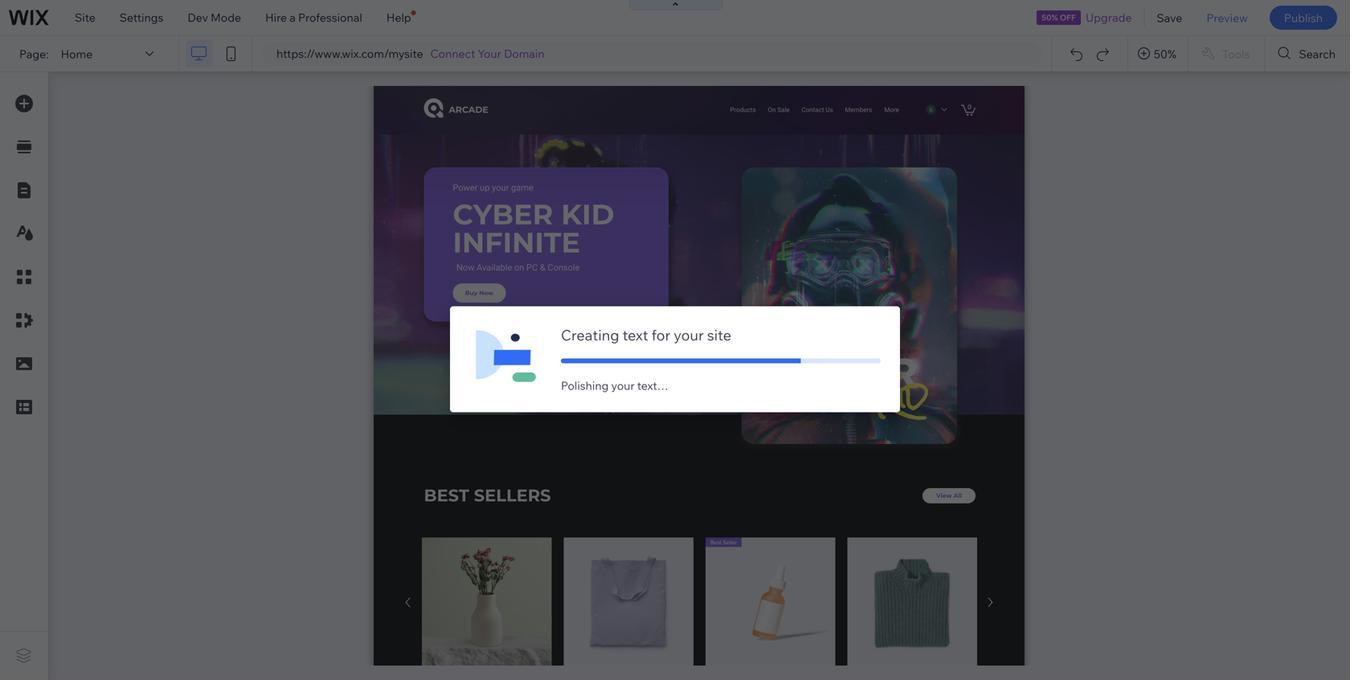 Task type: describe. For each thing, give the bounding box(es) containing it.
help
[[387, 10, 411, 25]]

site
[[75, 10, 96, 25]]

upgrade
[[1086, 10, 1132, 25]]

text…
[[637, 379, 669, 393]]

professional
[[298, 10, 362, 25]]

search button
[[1266, 36, 1351, 72]]

site
[[707, 326, 732, 345]]

creating text for your site
[[561, 326, 732, 345]]

save button
[[1145, 0, 1195, 35]]

creating
[[561, 326, 620, 345]]

off
[[1060, 12, 1076, 23]]

your
[[478, 47, 502, 61]]

https://www.wix.com/mysite connect your domain
[[277, 47, 545, 61]]

1 vertical spatial your
[[611, 379, 635, 393]]

a
[[290, 10, 296, 25]]

https://www.wix.com/mysite
[[277, 47, 423, 61]]

save
[[1157, 11, 1183, 25]]

publish
[[1285, 11, 1323, 25]]

settings
[[120, 10, 164, 25]]



Task type: vqa. For each thing, say whether or not it's contained in the screenshot.
second and from right
no



Task type: locate. For each thing, give the bounding box(es) containing it.
1 horizontal spatial your
[[674, 326, 704, 345]]

for
[[652, 326, 671, 345]]

connect
[[431, 47, 475, 61]]

home
[[61, 47, 93, 61]]

domain
[[504, 47, 545, 61]]

your left text…
[[611, 379, 635, 393]]

0 horizontal spatial 50%
[[1042, 12, 1059, 23]]

polishing your text…
[[561, 379, 669, 393]]

search
[[1299, 47, 1336, 61]]

dev
[[188, 10, 208, 25]]

tools button
[[1189, 36, 1265, 72]]

50% for 50% off
[[1042, 12, 1059, 23]]

1 vertical spatial 50%
[[1154, 47, 1177, 61]]

hire a professional
[[265, 10, 362, 25]]

50% inside button
[[1154, 47, 1177, 61]]

0 vertical spatial 50%
[[1042, 12, 1059, 23]]

mode
[[211, 10, 241, 25]]

preview button
[[1195, 0, 1261, 35]]

50%
[[1042, 12, 1059, 23], [1154, 47, 1177, 61]]

1 horizontal spatial 50%
[[1154, 47, 1177, 61]]

tools
[[1223, 47, 1250, 61]]

50% down save
[[1154, 47, 1177, 61]]

hire
[[265, 10, 287, 25]]

0 horizontal spatial your
[[611, 379, 635, 393]]

dev mode
[[188, 10, 241, 25]]

preview
[[1207, 11, 1249, 25]]

0 vertical spatial your
[[674, 326, 704, 345]]

your
[[674, 326, 704, 345], [611, 379, 635, 393]]

50% button
[[1129, 36, 1188, 72]]

50% off
[[1042, 12, 1076, 23]]

illustration image
[[470, 326, 547, 394]]

50% left off at top
[[1042, 12, 1059, 23]]

text
[[623, 326, 649, 345]]

your right the for
[[674, 326, 704, 345]]

polishing
[[561, 379, 609, 393]]

publish button
[[1270, 6, 1338, 30]]

50% for 50%
[[1154, 47, 1177, 61]]



